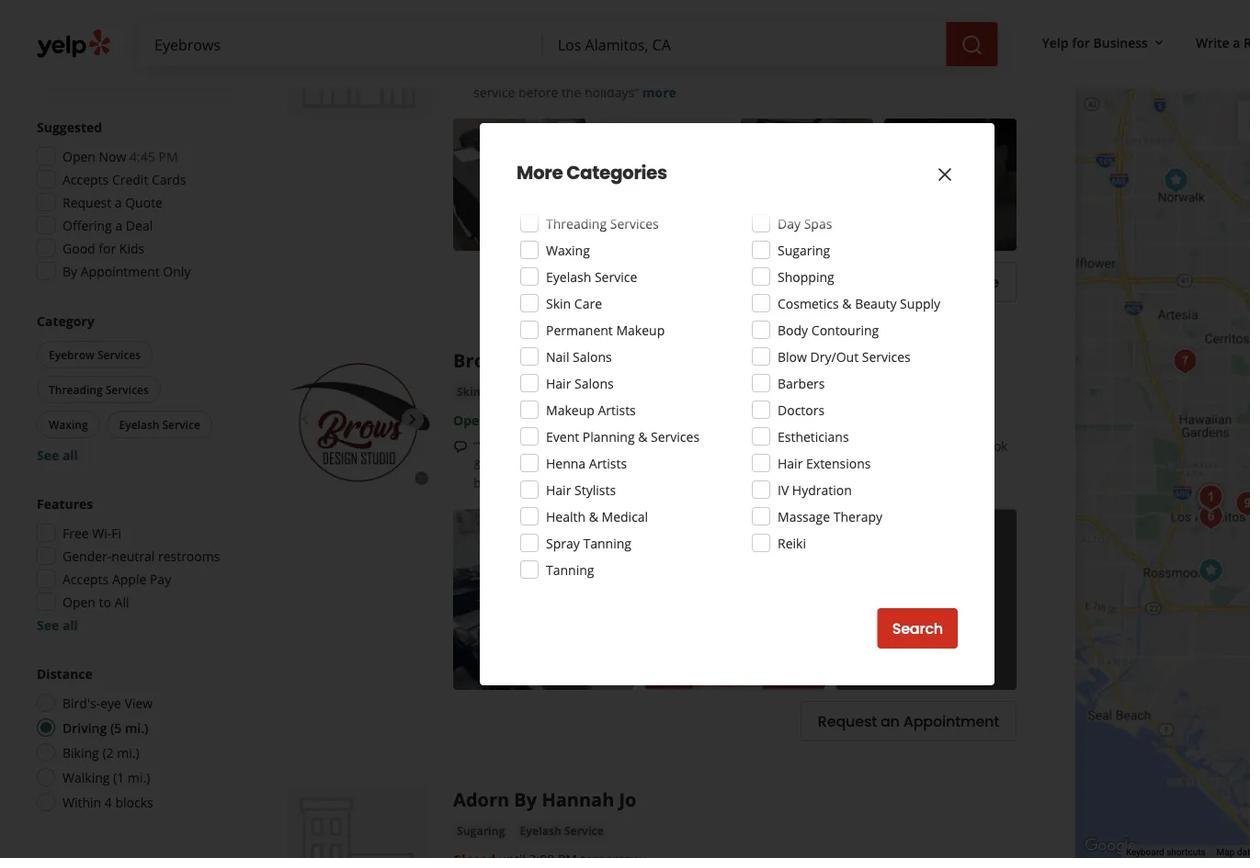 Task type: locate. For each thing, give the bounding box(es) containing it.
see all for features
[[37, 616, 78, 634]]

0 vertical spatial skin
[[546, 295, 571, 312]]

1 vertical spatial view
[[125, 694, 153, 712]]

search
[[892, 619, 943, 639]]

hair down brows design studio link
[[546, 375, 571, 392]]

1 vertical spatial beauty
[[750, 438, 791, 455]]

for down offering a deal
[[99, 239, 116, 257]]

makeup up event
[[546, 401, 595, 419]]

1 horizontal spatial for
[[1072, 34, 1090, 51]]

you're
[[512, 456, 549, 474]]

should
[[661, 65, 702, 82]]

eyelash service link for design
[[520, 383, 611, 401]]

eyelash service down threading services button
[[119, 417, 200, 432]]

eyelash service link
[[453, 10, 545, 28], [520, 383, 611, 401], [516, 822, 607, 841]]

1 vertical spatial more
[[559, 474, 593, 492]]

design up hair salons
[[515, 348, 577, 373]]

salons for nail salons
[[573, 348, 612, 365]]

eyelash down adorn by hannah jo
[[520, 824, 561, 839]]

appointment down kids
[[81, 262, 160, 280]]

brows by natalia image
[[1193, 479, 1229, 516]]

skin care up open until 7:00 pm
[[457, 384, 509, 400]]

more link
[[642, 83, 676, 101], [559, 474, 593, 492]]

hair salons
[[546, 375, 614, 392]]

2 see all from the top
[[37, 616, 78, 634]]

request inside button
[[818, 711, 877, 732]]

open to all
[[63, 593, 129, 611]]

see portfolio
[[912, 176, 989, 194], [888, 591, 965, 609]]

more down should
[[642, 83, 676, 101]]

0 vertical spatial see all button
[[37, 446, 78, 464]]

to left the all
[[99, 593, 111, 611]]

brows design studio
[[453, 348, 640, 373]]

eyelash service down hannah
[[520, 824, 604, 839]]

makeup artists
[[546, 401, 636, 419]]

see all down open to all at the left bottom of page
[[37, 616, 78, 634]]

view inside view website link
[[902, 272, 937, 293]]

threading services down eyebrow services button
[[49, 382, 149, 397]]

2 see all button from the top
[[37, 616, 78, 634]]

eyelash service button down hannah
[[516, 822, 607, 841]]

7:00 up extensions,
[[521, 39, 547, 56]]

&
[[842, 295, 852, 312], [638, 428, 648, 445], [474, 456, 483, 474], [589, 508, 598, 525]]

see up search
[[888, 591, 910, 609]]

0 vertical spatial view
[[902, 272, 937, 293]]

0 vertical spatial salon
[[795, 438, 828, 455]]

waxing down threading services button
[[49, 417, 88, 432]]

1 see all button from the top
[[37, 446, 78, 464]]

eyelash service link down nail
[[520, 383, 611, 401]]

accepts up request a quote
[[63, 171, 109, 188]]

female
[[616, 65, 658, 82]]

2 vertical spatial mi.)
[[128, 769, 150, 786]]

skin care inside more categories dialog
[[546, 295, 602, 312]]

design inside ""welcome to brows design studio, a premier beauty salon dedicated to helping you look & feel you're best. our salon offers a wide range of services to enhance your natural beauty and…"
[[599, 438, 639, 455]]

option group
[[31, 665, 228, 817]]

waxing button
[[37, 411, 100, 438]]

0 vertical spatial waxing
[[546, 241, 590, 259]]

1 all from the top
[[62, 446, 78, 464]]

blow dry/out services
[[778, 348, 911, 365]]

salons up hair salons
[[573, 348, 612, 365]]

1 vertical spatial see all
[[37, 616, 78, 634]]

request up offering
[[63, 193, 111, 211]]

threading services inside more categories dialog
[[546, 215, 659, 232]]

1 horizontal spatial request
[[818, 711, 877, 732]]

eyebrow
[[546, 188, 598, 205], [49, 347, 95, 362]]

2 vertical spatial pm
[[550, 412, 569, 429]]

1 vertical spatial appointment
[[903, 711, 999, 732]]

0 vertical spatial your
[[937, 65, 964, 82]]

skin inside button
[[457, 384, 480, 400]]

see all button down waxing button
[[37, 446, 78, 464]]

google image
[[1080, 835, 1141, 859]]

group containing suggested
[[31, 118, 228, 286]]

free
[[63, 524, 89, 542]]

0 horizontal spatial care
[[483, 384, 509, 400]]

skin care inside button
[[457, 384, 509, 400]]

his+hers waxing co. image
[[1192, 480, 1229, 517], [1192, 480, 1229, 517]]

hair down best.
[[546, 481, 571, 499]]

(1
[[113, 769, 124, 786]]

hair for hair salons
[[546, 375, 571, 392]]

more link down should
[[642, 83, 676, 101]]

1 horizontal spatial makeup
[[616, 321, 665, 339]]

care up permanent
[[574, 295, 602, 312]]

0 horizontal spatial brows
[[453, 348, 510, 373]]

1 vertical spatial all
[[62, 616, 78, 634]]

a down accepts credit cards
[[115, 193, 122, 211]]

barbers
[[778, 375, 825, 392]]

eyebrow down "category"
[[49, 347, 95, 362]]

0 horizontal spatial request
[[63, 193, 111, 211]]

artists down planning
[[589, 455, 627, 472]]

0 horizontal spatial more link
[[559, 474, 593, 492]]

0 horizontal spatial for
[[99, 239, 116, 257]]

0 vertical spatial portfolio
[[937, 176, 989, 194]]

0 vertical spatial appointment
[[81, 262, 160, 280]]

2 vertical spatial group
[[31, 495, 228, 634]]

for for good
[[99, 239, 116, 257]]

more link down best.
[[559, 474, 593, 492]]

accepts credit cards
[[63, 171, 186, 188]]

0 horizontal spatial appointment
[[81, 262, 160, 280]]

sugaring down day spas
[[778, 241, 830, 259]]

doctors
[[778, 401, 825, 419]]

eyebrow services down "more categories"
[[546, 188, 650, 205]]

1 vertical spatial eyebrow services
[[49, 347, 141, 362]]

pay
[[150, 570, 171, 588]]

eyelash service up permanent
[[546, 268, 637, 285]]

design up the our on the left
[[599, 438, 639, 455]]

1 vertical spatial waxing
[[49, 417, 88, 432]]

0 horizontal spatial brows design studio image
[[287, 348, 431, 492]]

hair up iv
[[778, 455, 803, 472]]

eyelash service link down hannah
[[516, 822, 607, 841]]

day spas
[[778, 215, 832, 232]]

0 vertical spatial skin care
[[546, 295, 602, 312]]

see all button for features
[[37, 616, 78, 634]]

a left r
[[1233, 34, 1240, 51]]

None search field
[[140, 22, 1002, 66]]

until up "lash
[[491, 39, 518, 56]]

care up open until 7:00 pm
[[483, 384, 509, 400]]

open down suggested
[[63, 148, 96, 165]]

0 horizontal spatial eyebrow
[[49, 347, 95, 362]]

beauty
[[474, 474, 515, 492]]

more
[[517, 160, 563, 186]]

our
[[585, 456, 608, 474]]

request left an
[[818, 711, 877, 732]]

quote
[[125, 193, 163, 211]]

2 all from the top
[[62, 616, 78, 634]]

design
[[515, 348, 577, 373], [599, 438, 639, 455]]

accepts for accepts credit cards
[[63, 171, 109, 188]]

by
[[63, 262, 77, 280], [514, 787, 537, 812]]

eyelash inside more categories dialog
[[546, 268, 591, 285]]

eyebrow down "more categories"
[[546, 188, 598, 205]]

sugaring down adorn
[[457, 824, 505, 839]]

1 vertical spatial brows
[[558, 438, 595, 455]]

more down best.
[[559, 474, 593, 492]]

eyelash up permanent
[[546, 268, 591, 285]]

eyebrow services up threading services button
[[49, 347, 141, 362]]

salons
[[573, 348, 612, 365], [575, 375, 614, 392]]

iv
[[778, 481, 789, 499]]

a
[[1233, 34, 1240, 51], [115, 193, 122, 211], [115, 216, 122, 234], [688, 438, 695, 455], [686, 456, 694, 474]]

0 horizontal spatial skin care
[[457, 384, 509, 400]]

1 horizontal spatial threading services
[[546, 215, 659, 232]]

hannah
[[542, 787, 614, 812]]

supply
[[900, 295, 940, 312]]

accepts down gender-
[[63, 570, 109, 588]]

tanning down spray in the left of the page
[[546, 561, 594, 579]]

waxing up permanent
[[546, 241, 590, 259]]

r
[[1244, 34, 1250, 51]]

offering a deal
[[63, 216, 153, 234]]

1 horizontal spatial design
[[599, 438, 639, 455]]

for for yelp
[[1072, 34, 1090, 51]]

eyelash service for eyelash service button underneath nail
[[523, 384, 607, 400]]

salons up makeup artists
[[575, 375, 614, 392]]

16 speech v2 image
[[453, 440, 468, 455]]

mi.) right the (2
[[117, 744, 139, 762]]

mi.) right '(5'
[[125, 719, 149, 737]]

0 vertical spatial artists
[[598, 401, 636, 419]]

a left deal
[[115, 216, 122, 234]]

by down good
[[63, 262, 77, 280]]

eyelash service link up until 7:00 pm
[[453, 10, 545, 28]]

skin inside more categories dialog
[[546, 295, 571, 312]]

nail salons
[[546, 348, 612, 365]]

1 vertical spatial threading services
[[49, 382, 149, 397]]

close image
[[934, 164, 956, 186]]

threading down "more categories"
[[546, 215, 607, 232]]

0 horizontal spatial sugaring
[[457, 824, 505, 839]]

eyelash service up until 7:00 pm
[[457, 11, 541, 27]]

holidays"
[[585, 83, 639, 101]]

pm up cards
[[159, 148, 178, 165]]

nail
[[546, 348, 569, 365]]

0 vertical spatial eyebrow
[[546, 188, 598, 205]]

1 horizontal spatial brows design studio image
[[1158, 162, 1195, 199]]

1 vertical spatial until
[[491, 412, 518, 429]]

$$$
[[146, 62, 165, 77]]

1 horizontal spatial view
[[902, 272, 937, 293]]

1 vertical spatial salons
[[575, 375, 614, 392]]

brows
[[453, 348, 510, 373], [558, 438, 595, 455]]

1 vertical spatial accepts
[[63, 570, 109, 588]]

see all button down open to all at the left bottom of page
[[37, 616, 78, 634]]

artists
[[598, 401, 636, 419], [589, 455, 627, 472]]

map region
[[1066, 65, 1250, 859]]

1 vertical spatial artists
[[589, 455, 627, 472]]

1 vertical spatial salon
[[612, 456, 645, 474]]

eye
[[100, 694, 121, 712]]

health & medical
[[546, 508, 648, 525]]

1 horizontal spatial beauty
[[855, 295, 897, 312]]

salon down "event planning & services"
[[612, 456, 645, 474]]

eyelash service button
[[453, 10, 545, 28], [520, 383, 611, 401], [107, 411, 212, 438], [516, 822, 607, 841]]

1 accepts from the top
[[63, 171, 109, 188]]

1 vertical spatial group
[[33, 312, 228, 464]]

request an appointment
[[818, 711, 999, 732]]

$$$$
[[188, 62, 214, 77]]

now
[[99, 148, 126, 165]]

2 accepts from the top
[[63, 570, 109, 588]]

0 vertical spatial care
[[574, 295, 602, 312]]

brows inside ""welcome to brows design studio, a premier beauty salon dedicated to helping you look & feel you're best. our salon offers a wide range of services to enhance your natural beauty and…"
[[558, 438, 595, 455]]

services inside button
[[105, 382, 149, 397]]

adorn
[[453, 787, 509, 812]]

0 vertical spatial salons
[[573, 348, 612, 365]]

eyelash service for eyelash service button over until 7:00 pm
[[457, 11, 541, 27]]

every
[[580, 65, 613, 82]]

2 vertical spatial hair
[[546, 481, 571, 499]]

request for request a quote
[[63, 193, 111, 211]]

open up 16 speech v2 image
[[453, 412, 488, 429]]

jo
[[619, 787, 637, 812]]

& down stylists
[[589, 508, 598, 525]]

appointment right an
[[903, 711, 999, 732]]

portfolio
[[937, 176, 989, 194], [913, 591, 965, 609]]

oh, honey! sugaring image
[[1229, 486, 1250, 523]]

& right planning
[[638, 428, 648, 445]]

brows design studio image
[[1158, 162, 1195, 199], [287, 348, 431, 492]]

your inside "lash extensions, every female should try them! lash training available, start your new service before the holidays"
[[937, 65, 964, 82]]

0 horizontal spatial waxing
[[49, 417, 88, 432]]

0 horizontal spatial your
[[904, 456, 931, 474]]

brows up best.
[[558, 438, 595, 455]]

therapy
[[833, 508, 883, 525]]

0 vertical spatial see all
[[37, 446, 78, 464]]

skin care up permanent
[[546, 295, 602, 312]]

tanning down health & medical on the bottom
[[583, 535, 631, 552]]

2 7:00 from the top
[[521, 412, 547, 429]]

cosmetics
[[778, 295, 839, 312]]

0 horizontal spatial salon
[[612, 456, 645, 474]]

care
[[574, 295, 602, 312], [483, 384, 509, 400]]

0 vertical spatial eyelash service link
[[453, 10, 545, 28]]

free wi-fi
[[63, 524, 121, 542]]

0 horizontal spatial beauty
[[750, 438, 791, 455]]

1 vertical spatial by
[[514, 787, 537, 812]]

brows up skin care button
[[453, 348, 510, 373]]

a left wide
[[686, 456, 694, 474]]

view up the supply
[[902, 272, 937, 293]]

0 horizontal spatial view
[[125, 694, 153, 712]]

0 vertical spatial hair
[[546, 375, 571, 392]]

threading up waxing button
[[49, 382, 103, 397]]

appointment inside group
[[81, 262, 160, 280]]

permanent
[[546, 321, 613, 339]]

threading inside more categories dialog
[[546, 215, 607, 232]]

request inside group
[[63, 193, 111, 211]]

adorn by hannah jo
[[453, 787, 637, 812]]

0 vertical spatial mi.)
[[125, 719, 149, 737]]

previous image
[[294, 409, 316, 431]]

dry/out
[[810, 348, 859, 365]]

features
[[37, 495, 93, 512]]

eyelash
[[457, 11, 499, 27], [546, 268, 591, 285], [523, 384, 565, 400], [119, 417, 159, 432], [520, 824, 561, 839]]

view right eye
[[125, 694, 153, 712]]

see up distance in the bottom left of the page
[[37, 616, 59, 634]]

request a quote
[[63, 193, 163, 211]]

1 vertical spatial eyelash service link
[[520, 383, 611, 401]]

0 vertical spatial more
[[642, 83, 676, 101]]

0 vertical spatial request
[[63, 193, 111, 211]]

pm up extensions,
[[550, 39, 569, 56]]

offers
[[648, 456, 683, 474]]

0 vertical spatial more link
[[642, 83, 676, 101]]

henna
[[546, 455, 586, 472]]

all for category
[[62, 446, 78, 464]]

eyelash service button up until 7:00 pm
[[453, 10, 545, 28]]

see all button for category
[[37, 446, 78, 464]]

1 vertical spatial skin
[[457, 384, 480, 400]]

0 vertical spatial open
[[63, 148, 96, 165]]

1 until from the top
[[491, 39, 518, 56]]

biking
[[63, 744, 99, 762]]

skin up permanent
[[546, 295, 571, 312]]

1 see all from the top
[[37, 446, 78, 464]]

an
[[881, 711, 900, 732]]

0 horizontal spatial threading services
[[49, 382, 149, 397]]

0 vertical spatial for
[[1072, 34, 1090, 51]]

0 vertical spatial threading services
[[546, 215, 659, 232]]

0 horizontal spatial eyebrow services
[[49, 347, 141, 362]]

all down open to all at the left bottom of page
[[62, 616, 78, 634]]

until up ""welcome
[[491, 412, 518, 429]]

artists for henna artists
[[589, 455, 627, 472]]

1 horizontal spatial waxing
[[546, 241, 590, 259]]

1 horizontal spatial skin care
[[546, 295, 602, 312]]

1 vertical spatial see portfolio link
[[836, 510, 1017, 690]]

sugaring button
[[453, 822, 509, 841]]

threading services down "more categories"
[[546, 215, 659, 232]]

1 horizontal spatial salon
[[795, 438, 828, 455]]

request for request an appointment
[[818, 711, 877, 732]]

1 horizontal spatial more link
[[642, 83, 676, 101]]

1 vertical spatial makeup
[[546, 401, 595, 419]]

start
[[906, 65, 934, 82]]

beauty up contouring
[[855, 295, 897, 312]]

group
[[31, 118, 228, 286], [33, 312, 228, 464], [31, 495, 228, 634]]

for inside yelp for business button
[[1072, 34, 1090, 51]]

0 horizontal spatial by
[[63, 262, 77, 280]]

within 4 blocks
[[63, 794, 153, 811]]

your down helping
[[904, 456, 931, 474]]

2 vertical spatial eyelash service link
[[516, 822, 607, 841]]

1 vertical spatial mi.)
[[117, 744, 139, 762]]

request
[[63, 193, 111, 211], [818, 711, 877, 732]]

0 horizontal spatial threading
[[49, 382, 103, 397]]

1 vertical spatial hair
[[778, 455, 803, 472]]

1 vertical spatial see all button
[[37, 616, 78, 634]]

all
[[115, 593, 129, 611]]

pm for open until 7:00 pm
[[550, 412, 569, 429]]

1 horizontal spatial brows
[[558, 438, 595, 455]]

1 horizontal spatial eyebrow services
[[546, 188, 650, 205]]

skin
[[546, 295, 571, 312], [457, 384, 480, 400]]

group containing features
[[31, 495, 228, 634]]

1 horizontal spatial eyebrow
[[546, 188, 598, 205]]

keyboard shortcuts button
[[1126, 846, 1206, 859]]

1 vertical spatial skin care
[[457, 384, 509, 400]]

more
[[642, 83, 676, 101], [559, 474, 593, 492]]

0 vertical spatial group
[[31, 118, 228, 286]]

0 vertical spatial accepts
[[63, 171, 109, 188]]

see all down waxing button
[[37, 446, 78, 464]]

0 vertical spatial 7:00
[[521, 39, 547, 56]]

all down waxing button
[[62, 446, 78, 464]]

kids
[[119, 239, 145, 257]]

skin up open until 7:00 pm
[[457, 384, 480, 400]]

beauty up of
[[750, 438, 791, 455]]

1 vertical spatial eyebrow
[[49, 347, 95, 362]]

1 horizontal spatial threading
[[546, 215, 607, 232]]

for right the yelp
[[1072, 34, 1090, 51]]

mi.) for walking (1 mi.)
[[128, 769, 150, 786]]

7:00
[[521, 39, 547, 56], [521, 412, 547, 429]]

mi.) for driving (5 mi.)
[[125, 719, 149, 737]]

map dat
[[1217, 847, 1250, 858]]

open left the all
[[63, 593, 96, 611]]

massage therapy
[[778, 508, 883, 525]]

shortcuts
[[1167, 847, 1206, 858]]

7:00 up ""welcome
[[521, 412, 547, 429]]

makeup up studio
[[616, 321, 665, 339]]

your left new
[[937, 65, 964, 82]]

0 vertical spatial threading
[[546, 215, 607, 232]]

by right adorn
[[514, 787, 537, 812]]



Task type: describe. For each thing, give the bounding box(es) containing it.
dat
[[1237, 847, 1250, 858]]

to up enhance
[[894, 438, 906, 455]]

gender-
[[63, 547, 111, 565]]

accepts apple pay
[[63, 570, 171, 588]]

2 vertical spatial open
[[63, 593, 96, 611]]

yelp for business
[[1042, 34, 1148, 51]]

more categories dialog
[[0, 0, 1250, 859]]

apple
[[112, 570, 146, 588]]

extensions,
[[509, 65, 577, 82]]

eyelash up "lash
[[457, 11, 499, 27]]

more link for holidays"
[[642, 83, 676, 101]]

see down waxing button
[[37, 446, 59, 464]]

0 vertical spatial pm
[[550, 39, 569, 56]]

all for features
[[62, 616, 78, 634]]

& up contouring
[[842, 295, 852, 312]]

care inside more categories dialog
[[574, 295, 602, 312]]

hair extensions
[[778, 455, 871, 472]]

health
[[546, 508, 586, 525]]

a for quote
[[115, 193, 122, 211]]

sugaring inside button
[[457, 824, 505, 839]]

wide
[[697, 456, 725, 474]]

skin care button
[[453, 383, 512, 401]]

premier
[[698, 438, 746, 455]]

to down dedicated
[[833, 456, 846, 474]]

event
[[546, 428, 579, 445]]

threading services inside button
[[49, 382, 149, 397]]

mish esthetics - lash & brow salon image
[[1167, 343, 1204, 380]]

blow
[[778, 348, 807, 365]]

biking (2 mi.)
[[63, 744, 139, 762]]

request an appointment button
[[800, 701, 1017, 742]]

1 vertical spatial brows design studio image
[[287, 348, 431, 492]]

pm for open now 4:45 pm
[[159, 148, 178, 165]]

eyebrow services inside button
[[49, 347, 141, 362]]

the lash lab image
[[1191, 495, 1228, 532]]

stylists
[[575, 481, 616, 499]]

view inside option group
[[125, 694, 153, 712]]

business
[[1093, 34, 1148, 51]]

0 vertical spatial makeup
[[616, 321, 665, 339]]

brows design studio link
[[453, 348, 640, 373]]

threading inside threading services button
[[49, 382, 103, 397]]

cards
[[152, 171, 186, 188]]

write a r
[[1196, 34, 1250, 51]]

open for accepts credit cards
[[63, 148, 96, 165]]

"lash extensions, every female should try them! lash training available, start your new service before the holidays"
[[474, 65, 993, 101]]

threading services button
[[37, 376, 161, 404]]

16 chevron down v2 image
[[1152, 36, 1166, 50]]

feel
[[486, 456, 508, 474]]

search image
[[961, 34, 983, 56]]

gender-neutral restrooms
[[63, 547, 220, 565]]

new
[[968, 65, 993, 82]]

appointment inside button
[[903, 711, 999, 732]]

waxing inside button
[[49, 417, 88, 432]]

good for kids
[[63, 239, 145, 257]]

write
[[1196, 34, 1230, 51]]

open until 7:00 pm
[[453, 412, 569, 429]]

european wax center image
[[1193, 553, 1229, 590]]

beauty inside ""welcome to brows design studio, a premier beauty salon dedicated to helping you look & feel you're best. our salon offers a wide range of services to enhance your natural beauty and…"
[[750, 438, 791, 455]]

view website
[[902, 272, 999, 293]]

hair stylists
[[546, 481, 616, 499]]

1 vertical spatial portfolio
[[913, 591, 965, 609]]

spas
[[804, 215, 832, 232]]

care inside button
[[483, 384, 509, 400]]

services inside button
[[97, 347, 141, 362]]

and…"
[[518, 474, 556, 492]]

sugaring link
[[453, 822, 509, 841]]

2 until from the top
[[491, 412, 518, 429]]

enhance
[[849, 456, 900, 474]]

restrooms
[[158, 547, 220, 565]]

walking (1 mi.)
[[63, 769, 150, 786]]

you
[[957, 438, 979, 455]]

eyelash service button down nail
[[520, 383, 611, 401]]

eyebrow inside more categories dialog
[[546, 188, 598, 205]]

deal
[[126, 216, 153, 234]]

before
[[518, 83, 558, 101]]

4:45
[[130, 148, 155, 165]]

eyelash down threading services button
[[119, 417, 159, 432]]

estheticians
[[778, 428, 849, 445]]

extensions
[[806, 455, 871, 472]]

more categories
[[517, 160, 667, 186]]

sugaring inside more categories dialog
[[778, 241, 830, 259]]

distance
[[37, 665, 93, 683]]

by inside group
[[63, 262, 77, 280]]

0 horizontal spatial makeup
[[546, 401, 595, 419]]

slideshow element
[[287, 348, 431, 492]]

adorn by hannah jo link
[[453, 787, 637, 812]]

body contouring
[[778, 321, 879, 339]]

more for holidays"
[[642, 83, 676, 101]]

1 vertical spatial see portfolio
[[888, 591, 965, 609]]

yelp
[[1042, 34, 1069, 51]]

keyboard shortcuts
[[1126, 847, 1206, 858]]

accepts for accepts apple pay
[[63, 570, 109, 588]]

eyelash service for eyelash service button underneath threading services button
[[119, 417, 200, 432]]

& inside ""welcome to brows design studio, a premier beauty salon dedicated to helping you look & feel you're best. our salon offers a wide range of services to enhance your natural beauty and…"
[[474, 456, 483, 474]]

"lash
[[474, 65, 506, 82]]

see all for category
[[37, 446, 78, 464]]

lash out lovely image
[[287, 0, 431, 119]]

spray tanning
[[546, 535, 631, 552]]

aeco threading salon image
[[1193, 499, 1229, 535]]

try
[[705, 65, 721, 82]]

$$$ button
[[132, 56, 178, 84]]

more link for you're
[[559, 474, 593, 492]]

of
[[767, 456, 779, 474]]

waxing inside more categories dialog
[[546, 241, 590, 259]]

eyelash service inside more categories dialog
[[546, 268, 637, 285]]

eyelash down brows design studio
[[523, 384, 565, 400]]

a for deal
[[115, 216, 122, 234]]

available,
[[847, 65, 903, 82]]

hair for hair stylists
[[546, 481, 571, 499]]

1 7:00 from the top
[[521, 39, 547, 56]]

eyebrow services inside more categories dialog
[[546, 188, 650, 205]]

a right studio,
[[688, 438, 695, 455]]

eyelash service link for by
[[516, 822, 607, 841]]

eyelash service button down threading services button
[[107, 411, 212, 438]]

0 vertical spatial see portfolio
[[912, 176, 989, 194]]

16 speech v2 image
[[453, 67, 468, 82]]

keyboard
[[1126, 847, 1164, 858]]

category
[[37, 312, 94, 330]]

hair for hair extensions
[[778, 455, 803, 472]]

offering
[[63, 216, 112, 234]]

more for you're
[[559, 474, 593, 492]]

(2
[[102, 744, 114, 762]]

0 vertical spatial brows
[[453, 348, 510, 373]]

wi-
[[92, 524, 111, 542]]

eyebrow inside eyebrow services button
[[49, 347, 95, 362]]

0 vertical spatial brows design studio image
[[1158, 162, 1195, 199]]

open for ""welcome to brows design studio, a premier beauty salon dedicated to helping you look & feel you're best. our salon offers a wide range of services to enhance your natural beauty and…"
[[453, 412, 488, 429]]

suggested
[[37, 118, 102, 136]]

studio,
[[643, 438, 684, 455]]

next image
[[402, 409, 424, 431]]

credit
[[112, 171, 148, 188]]

by appointment only
[[63, 262, 191, 280]]

helping
[[909, 438, 954, 455]]

only
[[163, 262, 191, 280]]

user actions element
[[1027, 26, 1250, 63]]

0 vertical spatial design
[[515, 348, 577, 373]]

eyebrow services button
[[37, 341, 153, 369]]

touch by lena image
[[1248, 482, 1250, 519]]

1 vertical spatial tanning
[[546, 561, 594, 579]]

a for r
[[1233, 34, 1240, 51]]

salons for hair salons
[[575, 375, 614, 392]]

map
[[1217, 847, 1235, 858]]

contouring
[[811, 321, 879, 339]]

training
[[794, 65, 843, 82]]

service inside more categories dialog
[[595, 268, 637, 285]]

group containing category
[[33, 312, 228, 464]]

artists for makeup artists
[[598, 401, 636, 419]]

beauty inside more categories dialog
[[855, 295, 897, 312]]

permanent makeup
[[546, 321, 665, 339]]

0 vertical spatial tanning
[[583, 535, 631, 552]]

skin care link
[[453, 383, 512, 401]]

bird's-eye view
[[63, 694, 153, 712]]

to up you're
[[542, 438, 554, 455]]

see left close image
[[912, 176, 934, 194]]

1 horizontal spatial by
[[514, 787, 537, 812]]

eyelash service for eyelash service button underneath hannah
[[520, 824, 604, 839]]

until 7:00 pm
[[491, 39, 569, 56]]

best.
[[552, 456, 582, 474]]

service
[[474, 83, 515, 101]]

henna artists
[[546, 455, 627, 472]]

range
[[729, 456, 763, 474]]

0 vertical spatial see portfolio link
[[884, 118, 1017, 251]]

mi.) for biking (2 mi.)
[[117, 744, 139, 762]]

your inside ""welcome to brows design studio, a premier beauty salon dedicated to helping you look & feel you're best. our salon offers a wide range of services to enhance your natural beauty and…"
[[904, 456, 931, 474]]

hydration
[[792, 481, 852, 499]]

option group containing distance
[[31, 665, 228, 817]]



Task type: vqa. For each thing, say whether or not it's contained in the screenshot.
Brows Design Studio link
yes



